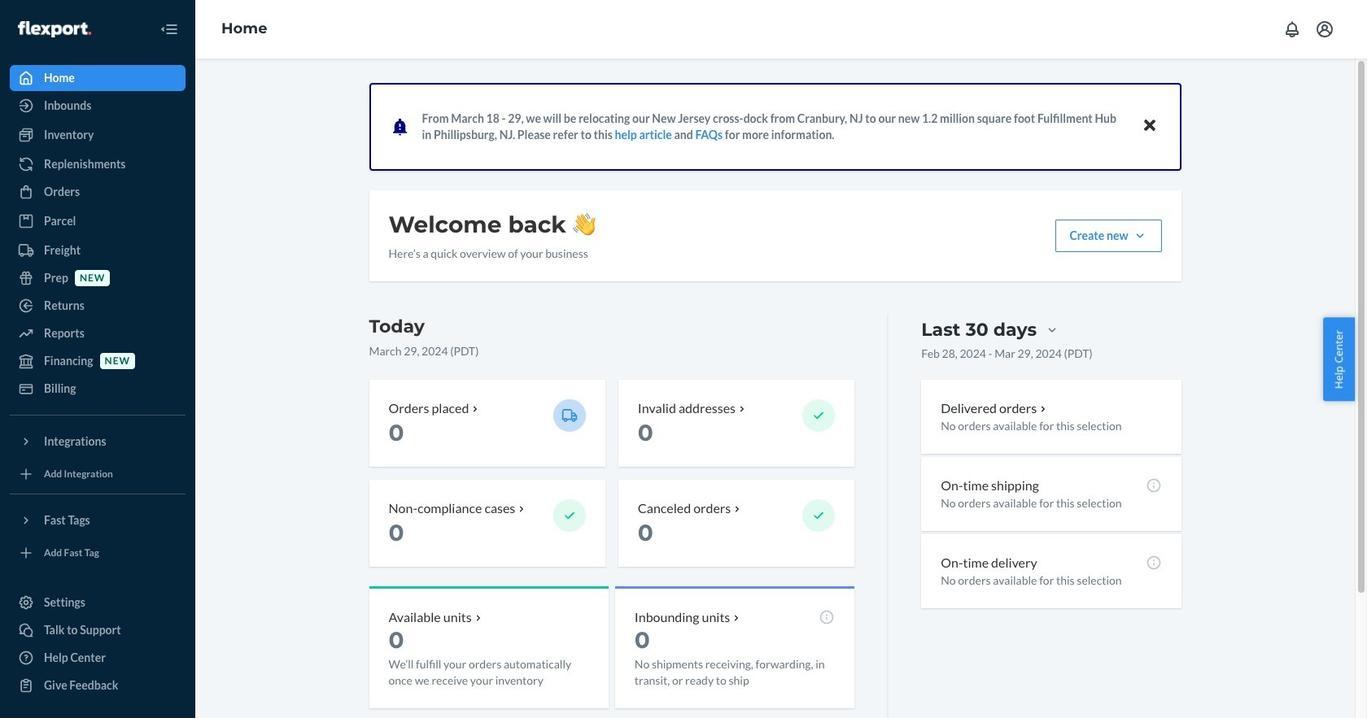 Task type: vqa. For each thing, say whether or not it's contained in the screenshot.
OPEN NOTIFICATIONS image
yes



Task type: describe. For each thing, give the bounding box(es) containing it.
open notifications image
[[1283, 20, 1302, 39]]

close navigation image
[[160, 20, 179, 39]]

flexport logo image
[[18, 21, 91, 37]]

close image
[[1144, 116, 1156, 135]]



Task type: locate. For each thing, give the bounding box(es) containing it.
open account menu image
[[1316, 20, 1335, 39]]

hand-wave emoji image
[[573, 213, 596, 236]]



